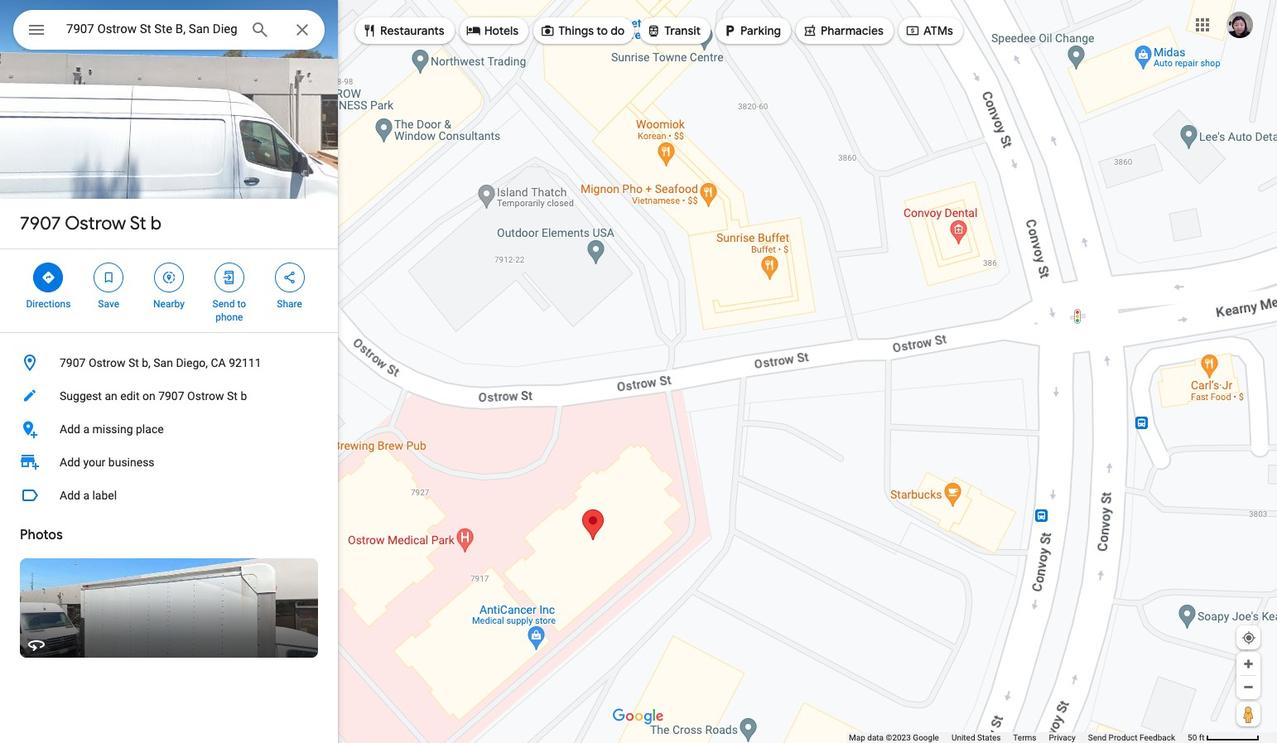 Task type: vqa. For each thing, say whether or not it's contained in the screenshot.
50
yes



Task type: locate. For each thing, give the bounding box(es) containing it.
1 a from the top
[[83, 422, 89, 436]]

0 vertical spatial ostrow
[[65, 212, 126, 235]]

1 vertical spatial send
[[1088, 733, 1107, 742]]

a left "missing"
[[83, 422, 89, 436]]

7907 ostrow st b main content
[[0, 0, 338, 743]]

send for send to phone
[[213, 298, 235, 310]]

1 vertical spatial ostrow
[[89, 356, 125, 369]]

1 horizontal spatial to
[[597, 23, 608, 38]]

add for add a label
[[60, 489, 80, 502]]

2 vertical spatial st
[[227, 389, 238, 403]]


[[905, 22, 920, 40]]

None field
[[66, 19, 237, 39]]

1 horizontal spatial send
[[1088, 733, 1107, 742]]

suggest
[[60, 389, 102, 403]]

footer containing map data ©2023 google
[[849, 732, 1188, 743]]


[[803, 22, 818, 40]]

2 vertical spatial 7907
[[158, 389, 184, 403]]

1 vertical spatial to
[[237, 298, 246, 310]]

actions for 7907 ostrow st b region
[[0, 249, 338, 332]]

to inside  things to do
[[597, 23, 608, 38]]

 atms
[[905, 22, 953, 40]]

st down 92111
[[227, 389, 238, 403]]

send
[[213, 298, 235, 310], [1088, 733, 1107, 742]]

 things to do
[[540, 22, 625, 40]]

1 horizontal spatial b
[[241, 389, 247, 403]]

to
[[597, 23, 608, 38], [237, 298, 246, 310]]

st for b,
[[128, 356, 139, 369]]

show street view coverage image
[[1237, 702, 1261, 726]]

business
[[108, 456, 155, 469]]

st left b,
[[128, 356, 139, 369]]

0 vertical spatial add
[[60, 422, 80, 436]]


[[362, 22, 377, 40]]

3 add from the top
[[60, 489, 80, 502]]

1 vertical spatial st
[[128, 356, 139, 369]]

 restaurants
[[362, 22, 445, 40]]

send to phone
[[213, 298, 246, 323]]

an
[[105, 389, 117, 403]]

st inside button
[[227, 389, 238, 403]]

suggest an edit on 7907 ostrow st b button
[[0, 379, 338, 413]]

7907 inside button
[[60, 356, 86, 369]]

1 vertical spatial a
[[83, 489, 89, 502]]

 hotels
[[466, 22, 519, 40]]

phone
[[216, 311, 243, 323]]


[[722, 22, 737, 40]]


[[282, 268, 297, 287]]

 transit
[[646, 22, 701, 40]]

7907 ostrow st b
[[20, 212, 161, 235]]

7907 right on
[[158, 389, 184, 403]]

add a label button
[[0, 479, 338, 512]]

add left your
[[60, 456, 80, 469]]

2 add from the top
[[60, 456, 80, 469]]

a for label
[[83, 489, 89, 502]]

7907
[[20, 212, 61, 235], [60, 356, 86, 369], [158, 389, 184, 403]]


[[222, 268, 237, 287]]

0 vertical spatial 7907
[[20, 212, 61, 235]]

diego,
[[176, 356, 208, 369]]

send up phone
[[213, 298, 235, 310]]

1 vertical spatial add
[[60, 456, 80, 469]]

st
[[130, 212, 146, 235], [128, 356, 139, 369], [227, 389, 238, 403]]

©2023
[[886, 733, 911, 742]]

b down 92111
[[241, 389, 247, 403]]

your
[[83, 456, 105, 469]]

0 vertical spatial st
[[130, 212, 146, 235]]

send inside button
[[1088, 733, 1107, 742]]

data
[[867, 733, 884, 742]]

ostrow
[[65, 212, 126, 235], [89, 356, 125, 369], [187, 389, 224, 403]]

2 a from the top
[[83, 489, 89, 502]]


[[101, 268, 116, 287]]

 button
[[13, 10, 60, 53]]

st inside button
[[128, 356, 139, 369]]

b up actions for 7907 ostrow st b 'region'
[[150, 212, 161, 235]]

terms
[[1013, 733, 1037, 742]]

send inside 'send to phone'
[[213, 298, 235, 310]]

7907 Ostrow St Ste B, San Diego, CA 92111 field
[[13, 10, 325, 50]]

parking
[[741, 23, 781, 38]]


[[466, 22, 481, 40]]


[[646, 22, 661, 40]]

add
[[60, 422, 80, 436], [60, 456, 80, 469], [60, 489, 80, 502]]

0 horizontal spatial b
[[150, 212, 161, 235]]

add your business
[[60, 456, 155, 469]]

to up phone
[[237, 298, 246, 310]]

show your location image
[[1242, 630, 1257, 645]]


[[41, 268, 56, 287]]

 search field
[[13, 10, 325, 53]]

1 vertical spatial b
[[241, 389, 247, 403]]

add left label at the bottom of the page
[[60, 489, 80, 502]]

0 horizontal spatial send
[[213, 298, 235, 310]]

photos
[[20, 527, 63, 543]]

to left do
[[597, 23, 608, 38]]

add a missing place button
[[0, 413, 338, 446]]

ostrow up an
[[89, 356, 125, 369]]

nearby
[[153, 298, 185, 310]]

0 horizontal spatial to
[[237, 298, 246, 310]]

things
[[558, 23, 594, 38]]

add down suggest
[[60, 422, 80, 436]]

san
[[154, 356, 173, 369]]

1 vertical spatial 7907
[[60, 356, 86, 369]]

ostrow inside button
[[89, 356, 125, 369]]

0 vertical spatial send
[[213, 298, 235, 310]]

0 vertical spatial a
[[83, 422, 89, 436]]

st up actions for 7907 ostrow st b 'region'
[[130, 212, 146, 235]]

ca
[[211, 356, 226, 369]]

ostrow for b,
[[89, 356, 125, 369]]

2 vertical spatial add
[[60, 489, 80, 502]]

 pharmacies
[[803, 22, 884, 40]]

label
[[92, 489, 117, 502]]

add inside 'link'
[[60, 456, 80, 469]]

do
[[611, 23, 625, 38]]

ostrow for b
[[65, 212, 126, 235]]

google maps element
[[0, 0, 1277, 743]]

1 add from the top
[[60, 422, 80, 436]]

ostrow up 
[[65, 212, 126, 235]]

2 vertical spatial ostrow
[[187, 389, 224, 403]]

a left label at the bottom of the page
[[83, 489, 89, 502]]

50 ft
[[1188, 733, 1205, 742]]

0 vertical spatial to
[[597, 23, 608, 38]]

50 ft button
[[1188, 733, 1260, 742]]

7907 up suggest
[[60, 356, 86, 369]]

transit
[[665, 23, 701, 38]]

a
[[83, 422, 89, 436], [83, 489, 89, 502]]

b
[[150, 212, 161, 235], [241, 389, 247, 403]]

google
[[913, 733, 939, 742]]

send left product
[[1088, 733, 1107, 742]]

footer
[[849, 732, 1188, 743]]

united states button
[[952, 732, 1001, 743]]

7907 up 
[[20, 212, 61, 235]]

add for add your business
[[60, 456, 80, 469]]

ostrow down ca
[[187, 389, 224, 403]]



Task type: describe. For each thing, give the bounding box(es) containing it.
add your business link
[[0, 446, 338, 479]]

map
[[849, 733, 865, 742]]

add for add a missing place
[[60, 422, 80, 436]]

on
[[142, 389, 155, 403]]

7907 inside button
[[158, 389, 184, 403]]

restaurants
[[380, 23, 445, 38]]

states
[[977, 733, 1001, 742]]

edit
[[120, 389, 140, 403]]

none field inside 7907 ostrow st ste b, san diego, ca 92111 field
[[66, 19, 237, 39]]

google account: michele murakami  
(michele.murakami@adept.ai) image
[[1227, 11, 1253, 38]]

7907 ostrow st b, san diego, ca 92111 button
[[0, 346, 338, 379]]

suggest an edit on 7907 ostrow st b
[[60, 389, 247, 403]]

b,
[[142, 356, 151, 369]]

save
[[98, 298, 119, 310]]

united
[[952, 733, 975, 742]]

privacy button
[[1049, 732, 1076, 743]]

7907 for 7907 ostrow st b, san diego, ca 92111
[[60, 356, 86, 369]]


[[27, 18, 46, 41]]

zoom in image
[[1242, 658, 1255, 670]]

hotels
[[484, 23, 519, 38]]

st for b
[[130, 212, 146, 235]]

map data ©2023 google
[[849, 733, 939, 742]]

send product feedback button
[[1088, 732, 1175, 743]]

ostrow inside button
[[187, 389, 224, 403]]

50
[[1188, 733, 1197, 742]]

terms button
[[1013, 732, 1037, 743]]

feedback
[[1140, 733, 1175, 742]]

send product feedback
[[1088, 733, 1175, 742]]

a for missing
[[83, 422, 89, 436]]

to inside 'send to phone'
[[237, 298, 246, 310]]

7907 for 7907 ostrow st b
[[20, 212, 61, 235]]

place
[[136, 422, 164, 436]]

share
[[277, 298, 302, 310]]

7907 ostrow st b, san diego, ca 92111
[[60, 356, 261, 369]]

directions
[[26, 298, 71, 310]]

add a missing place
[[60, 422, 164, 436]]

 parking
[[722, 22, 781, 40]]

0 vertical spatial b
[[150, 212, 161, 235]]


[[540, 22, 555, 40]]

add a label
[[60, 489, 117, 502]]

atms
[[924, 23, 953, 38]]

missing
[[92, 422, 133, 436]]

united states
[[952, 733, 1001, 742]]

b inside button
[[241, 389, 247, 403]]

zoom out image
[[1242, 681, 1255, 693]]

ft
[[1199, 733, 1205, 742]]

92111
[[229, 356, 261, 369]]

send for send product feedback
[[1088, 733, 1107, 742]]

footer inside 'google maps' element
[[849, 732, 1188, 743]]


[[162, 268, 176, 287]]

pharmacies
[[821, 23, 884, 38]]

product
[[1109, 733, 1138, 742]]

privacy
[[1049, 733, 1076, 742]]



